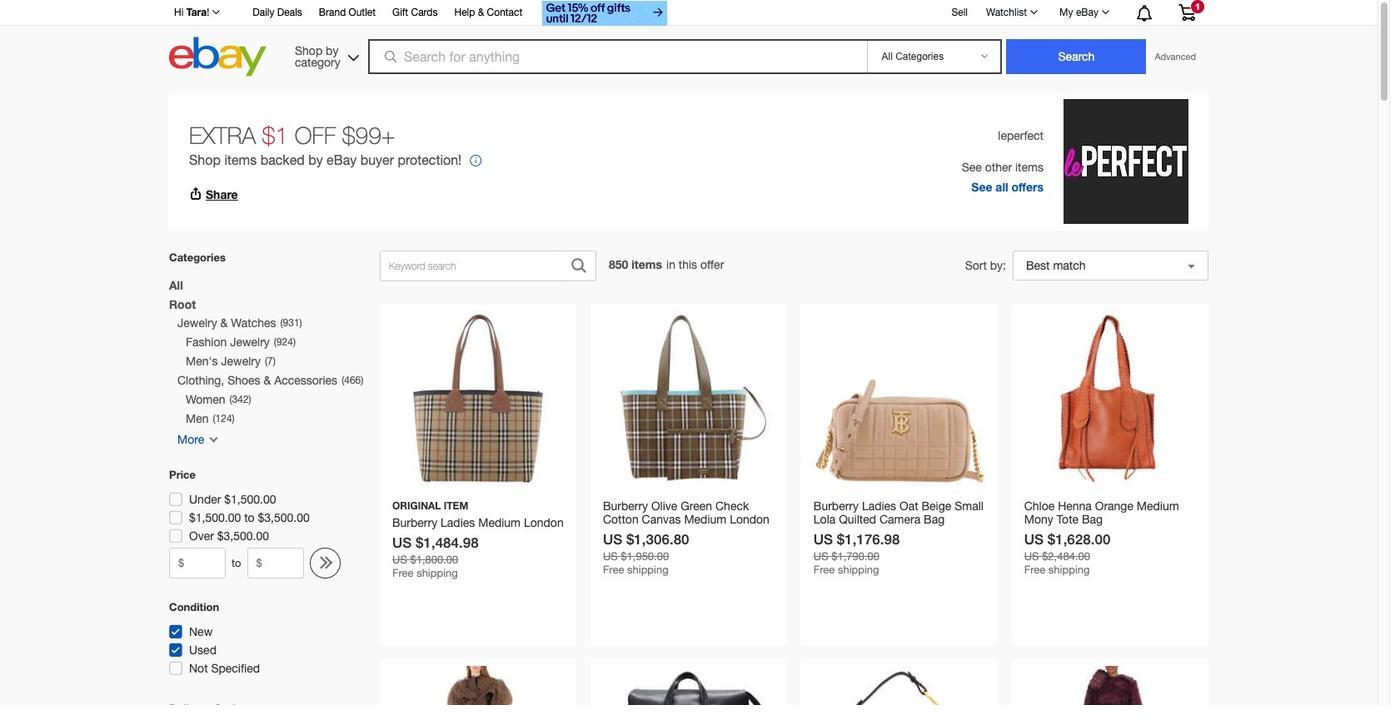 Task type: describe. For each thing, give the bounding box(es) containing it.
1
[[1196, 2, 1201, 12]]

2 vertical spatial &
[[264, 374, 271, 387]]

0 vertical spatial see
[[962, 160, 982, 174]]

bag inside chloe henna orange medium mony tote bag chc22as561h89884
[[1082, 513, 1103, 527]]

$1,628.00
[[1048, 531, 1111, 548]]

sell
[[952, 6, 968, 18]]

2 vertical spatial jewelry
[[221, 355, 261, 368]]

see other items see all offers
[[962, 160, 1044, 194]]

$1,950.00
[[621, 551, 669, 563]]

Enter maximum price field
[[247, 548, 304, 579]]

men link
[[186, 410, 209, 429]]

items for shop items backed by ebay buyer protection!
[[224, 152, 257, 167]]

contact
[[487, 7, 523, 18]]

fashion jewelry link
[[186, 333, 270, 352]]

burberry for $1,176.98
[[814, 500, 859, 513]]

us left $1,950.00
[[603, 551, 618, 563]]

this
[[679, 258, 697, 272]]

men
[[186, 412, 209, 426]]

free for us $1,176.98
[[814, 564, 835, 577]]

in
[[667, 258, 676, 272]]

0 vertical spatial $1,500.00
[[224, 493, 276, 507]]

shop by category
[[295, 44, 341, 69]]

see all offers link
[[972, 177, 1044, 197]]

oat
[[900, 500, 919, 513]]

850 items in this offer
[[609, 258, 724, 272]]

women link
[[186, 391, 225, 410]]

new used not specified
[[189, 626, 260, 676]]

!
[[207, 7, 209, 18]]

all
[[996, 180, 1009, 194]]

price under $1,500.00 $1,500.00 to $3,500.00 over $3,500.00
[[169, 468, 310, 543]]

hi tara !
[[174, 6, 209, 18]]

(7)
[[265, 356, 276, 367]]

$1
[[262, 122, 288, 149]]

(924)
[[274, 337, 296, 348]]

deals
[[277, 7, 302, 18]]

cotton
[[603, 513, 639, 527]]

(931)
[[280, 317, 302, 329]]

shop by category button
[[287, 37, 362, 73]]

men's
[[186, 355, 218, 368]]

Search for anything text field
[[371, 41, 864, 72]]

beige
[[922, 500, 952, 513]]

shipping for $1,306.80
[[627, 564, 669, 577]]

share button
[[189, 187, 238, 202]]

new
[[189, 626, 213, 639]]

us $1,628.00 us $2,484.00 free shipping
[[1025, 531, 1111, 577]]

get an extra 15% off image
[[543, 1, 668, 26]]

camera
[[880, 513, 921, 527]]

more button
[[177, 433, 217, 447]]

$1,176.98
[[837, 531, 900, 548]]

bag inside burberry ladies oat beige small lola quilted camera bag 8063022
[[924, 513, 945, 527]]

shop items backed by ebay buyer protection!
[[189, 152, 462, 167]]

women
[[186, 393, 225, 407]]

leperfect
[[998, 129, 1044, 142]]

none submit inside the 'shop by category' banner
[[1007, 39, 1147, 74]]

$1,484.98
[[416, 534, 479, 552]]

original
[[392, 500, 441, 512]]

specified
[[211, 662, 260, 676]]

off
[[295, 122, 336, 149]]

protection!
[[398, 152, 462, 167]]

advanced link
[[1147, 40, 1205, 73]]

check
[[716, 500, 749, 513]]

more
[[177, 433, 204, 447]]

clothing,
[[177, 374, 224, 387]]

jewelry & watches link
[[177, 314, 276, 333]]

under
[[189, 493, 221, 507]]

price
[[169, 468, 196, 482]]

1 vertical spatial $3,500.00
[[217, 530, 269, 543]]

us $1,484.98 us $1,800.00 free shipping
[[392, 534, 479, 580]]

green
[[681, 500, 712, 513]]

by inside shop by category
[[326, 44, 339, 57]]

8063022
[[814, 527, 859, 540]]

$1,800.00
[[410, 554, 458, 567]]

brand outlet
[[319, 7, 376, 18]]

0 horizontal spatial ebay
[[327, 152, 357, 167]]

burberry olive green check cotton canvas medium london tote 8078378
[[603, 500, 770, 540]]

tote inside burberry olive green check cotton canvas medium london tote 8078378
[[603, 527, 625, 540]]

gift cards link
[[392, 4, 438, 22]]

daily deals
[[253, 7, 302, 18]]

shipping for $1,176.98
[[838, 564, 879, 577]]

my ebay link
[[1051, 2, 1117, 22]]

Enter minimum price field
[[169, 548, 226, 579]]

sell link
[[944, 6, 976, 18]]

us $1,176.98 us $1,790.00 free shipping
[[814, 531, 900, 577]]

us $1,306.80 us $1,950.00 free shipping
[[603, 531, 689, 577]]

best
[[1026, 259, 1050, 272]]

$1,790.00
[[832, 551, 880, 563]]

sort
[[965, 259, 987, 272]]

item
[[444, 500, 468, 512]]

fashion
[[186, 336, 227, 349]]

1 vertical spatial see
[[972, 180, 993, 194]]

us left $1,800.00
[[392, 554, 407, 567]]

daily deals link
[[253, 4, 302, 22]]

help & contact
[[454, 7, 523, 18]]

watches
[[231, 317, 276, 330]]

quilted
[[839, 513, 877, 527]]

$99+
[[342, 122, 395, 149]]

to inside price under $1,500.00 $1,500.00 to $3,500.00 over $3,500.00
[[244, 512, 255, 525]]



Task type: locate. For each thing, give the bounding box(es) containing it.
shipping down $1,950.00
[[627, 564, 669, 577]]

0 vertical spatial by
[[326, 44, 339, 57]]

1 horizontal spatial ebay
[[1076, 7, 1099, 18]]

free down $1,790.00
[[814, 564, 835, 577]]

$3,500.00 right over
[[217, 530, 269, 543]]

1 link
[[1169, 0, 1206, 24]]

0 horizontal spatial tote
[[603, 527, 625, 540]]

account navigation
[[165, 0, 1209, 28]]

free inside 'us $1,484.98 us $1,800.00 free shipping'
[[392, 567, 414, 580]]

henna
[[1058, 500, 1092, 513]]

shop
[[295, 44, 323, 57], [189, 152, 221, 167]]

chevron right image
[[317, 557, 330, 572], [322, 557, 335, 572]]

share
[[206, 187, 238, 202]]

chc22as561h89884
[[1025, 527, 1138, 540]]

8078378
[[628, 527, 674, 540]]

all root jewelry & watches (931) fashion jewelry (924) men's jewelry (7) clothing, shoes & accessories (466) women (342) men (124) more
[[169, 278, 364, 447]]

1 horizontal spatial &
[[264, 374, 271, 387]]

offers
[[1012, 180, 1044, 194]]

1 horizontal spatial to
[[244, 512, 255, 525]]

extra $1 off $99+
[[189, 122, 395, 149]]

us down lola
[[814, 531, 833, 548]]

medium inside chloe henna orange medium mony tote bag chc22as561h89884
[[1137, 500, 1179, 513]]

1 vertical spatial ebay
[[327, 152, 357, 167]]

jewelry
[[177, 317, 217, 330], [230, 336, 270, 349], [221, 355, 261, 368]]

medium inside burberry olive green check cotton canvas medium london tote 8078378
[[684, 513, 727, 527]]

condition
[[169, 601, 219, 614]]

bag right the oat
[[924, 513, 945, 527]]

us down mony
[[1025, 531, 1044, 548]]

free inside us $1,306.80 us $1,950.00 free shipping
[[603, 564, 624, 577]]

0 vertical spatial &
[[478, 7, 484, 18]]

cards
[[411, 7, 438, 18]]

2 horizontal spatial items
[[1016, 160, 1044, 174]]

hi
[[174, 7, 184, 18]]

see left "other"
[[962, 160, 982, 174]]

1 horizontal spatial by
[[326, 44, 339, 57]]

category
[[295, 55, 341, 69]]

(124)
[[213, 413, 235, 425]]

shipping inside the us $1,628.00 us $2,484.00 free shipping
[[1049, 564, 1090, 577]]

1 horizontal spatial medium
[[1137, 500, 1179, 513]]

shoes
[[228, 374, 260, 387]]

gift
[[392, 7, 408, 18]]

$1,500.00 down under
[[189, 512, 241, 525]]

tote left 8078378
[[603, 527, 625, 540]]

0 horizontal spatial bag
[[924, 513, 945, 527]]

$1,500.00 right under
[[224, 493, 276, 507]]

0 vertical spatial jewelry
[[177, 317, 217, 330]]

shipping down $1,790.00
[[838, 564, 879, 577]]

shop down deals
[[295, 44, 323, 57]]

0 horizontal spatial shop
[[189, 152, 221, 167]]

shipping inside us $1,176.98 us $1,790.00 free shipping
[[838, 564, 879, 577]]

1 vertical spatial $1,500.00
[[189, 512, 241, 525]]

my
[[1060, 7, 1074, 18]]

ebay left 'buyer'
[[327, 152, 357, 167]]

shipping inside us $1,306.80 us $1,950.00 free shipping
[[627, 564, 669, 577]]

see
[[962, 160, 982, 174], [972, 180, 993, 194]]

1 burberry from the left
[[603, 500, 648, 513]]

medium right orange
[[1137, 500, 1179, 513]]

shipping for $1,484.98
[[417, 567, 458, 580]]

items
[[224, 152, 257, 167], [1016, 160, 1044, 174], [632, 258, 662, 272]]

1 horizontal spatial bag
[[1082, 513, 1103, 527]]

& right help
[[478, 7, 484, 18]]

1 chevron right image from the left
[[317, 557, 330, 572]]

small
[[955, 500, 984, 513]]

london
[[730, 513, 770, 527]]

0 horizontal spatial items
[[224, 152, 257, 167]]

items left in
[[632, 258, 662, 272]]

0 horizontal spatial medium
[[684, 513, 727, 527]]

ebay inside account "navigation"
[[1076, 7, 1099, 18]]

0 vertical spatial $3,500.00
[[258, 512, 310, 525]]

1 horizontal spatial tote
[[1057, 513, 1079, 527]]

free down $2,484.00
[[1025, 564, 1046, 577]]

shop for shop items backed by ebay buyer protection!
[[189, 152, 221, 167]]

2 chevron right image from the left
[[322, 557, 335, 572]]

items inside see other items see all offers
[[1016, 160, 1044, 174]]

$2,484.00
[[1042, 551, 1091, 563]]

to right enter minimum price field
[[232, 557, 241, 570]]

shipping down $1,800.00
[[417, 567, 458, 580]]

accessories
[[274, 374, 338, 387]]

2 burberry from the left
[[814, 500, 859, 513]]

tote up "$1,628.00"
[[1057, 513, 1079, 527]]

1 vertical spatial &
[[220, 317, 228, 330]]

shop inside shop by category
[[295, 44, 323, 57]]

0 vertical spatial shop
[[295, 44, 323, 57]]

shipping for $1,628.00
[[1049, 564, 1090, 577]]

free for us $1,306.80
[[603, 564, 624, 577]]

free inside the us $1,628.00 us $2,484.00 free shipping
[[1025, 564, 1046, 577]]

canvas
[[642, 513, 681, 527]]

jewelry up shoes on the left
[[221, 355, 261, 368]]

by down brand
[[326, 44, 339, 57]]

shop by category banner
[[165, 0, 1209, 81]]

1 horizontal spatial burberry
[[814, 500, 859, 513]]

0 vertical spatial ebay
[[1076, 7, 1099, 18]]

watchlist
[[986, 7, 1027, 18]]

0 horizontal spatial &
[[220, 317, 228, 330]]

chloe
[[1025, 500, 1055, 513]]

burberry up 8078378
[[603, 500, 648, 513]]

over
[[189, 530, 214, 543]]

medium
[[1137, 500, 1179, 513], [684, 513, 727, 527]]

tote inside chloe henna orange medium mony tote bag chc22as561h89884
[[1057, 513, 1079, 527]]

tara
[[186, 6, 207, 18]]

& up fashion jewelry link
[[220, 317, 228, 330]]

2 horizontal spatial &
[[478, 7, 484, 18]]

shop for shop by category
[[295, 44, 323, 57]]

$1,500.00
[[224, 493, 276, 507], [189, 512, 241, 525]]

best match
[[1026, 259, 1086, 272]]

mony
[[1025, 513, 1054, 527]]

us down cotton
[[603, 531, 623, 548]]

bag
[[924, 513, 945, 527], [1082, 513, 1103, 527]]

&
[[478, 7, 484, 18], [220, 317, 228, 330], [264, 374, 271, 387]]

1 vertical spatial jewelry
[[230, 336, 270, 349]]

0 horizontal spatial burberry
[[603, 500, 648, 513]]

jewelry up the fashion
[[177, 317, 217, 330]]

bag up "$1,628.00"
[[1082, 513, 1103, 527]]

by:
[[990, 259, 1006, 272]]

items for 850 items in this offer
[[632, 258, 662, 272]]

see left all
[[972, 180, 993, 194]]

brand outlet link
[[319, 4, 376, 22]]

shipping inside 'us $1,484.98 us $1,800.00 free shipping'
[[417, 567, 458, 580]]

jewelry down watches
[[230, 336, 270, 349]]

None submit
[[1007, 39, 1147, 74]]

shop down extra on the top left of the page
[[189, 152, 221, 167]]

burberry inside burberry olive green check cotton canvas medium london tote 8078378
[[603, 500, 648, 513]]

burberry inside burberry ladies oat beige small lola quilted camera bag 8063022
[[814, 500, 859, 513]]

daily
[[253, 7, 275, 18]]

(342)
[[229, 394, 251, 406]]

help & contact link
[[454, 4, 523, 22]]

backed
[[260, 152, 305, 167]]

1 horizontal spatial shop
[[295, 44, 323, 57]]

to up enter maximum price field
[[244, 512, 255, 525]]

free for us $1,628.00
[[1025, 564, 1046, 577]]

items up offers
[[1016, 160, 1044, 174]]

1 vertical spatial shop
[[189, 152, 221, 167]]

us up $1,800.00
[[392, 534, 412, 552]]

(466)
[[342, 375, 364, 387]]

$3,500.00 up enter maximum price field
[[258, 512, 310, 525]]

burberry up "8063022"
[[814, 500, 859, 513]]

chloe henna orange medium mony tote bag chc22as561h89884
[[1025, 500, 1179, 540]]

lola
[[814, 513, 836, 527]]

0 horizontal spatial by
[[308, 152, 323, 167]]

0 horizontal spatial to
[[232, 557, 241, 570]]

us down "8063022"
[[814, 551, 829, 563]]

2 bag from the left
[[1082, 513, 1103, 527]]

burberry ladies oat beige small lola quilted camera bag 8063022
[[814, 500, 984, 540]]

help
[[454, 7, 475, 18]]

match
[[1053, 259, 1086, 272]]

by
[[326, 44, 339, 57], [308, 152, 323, 167]]

1 horizontal spatial items
[[632, 258, 662, 272]]

1 bag from the left
[[924, 513, 945, 527]]

ladies
[[862, 500, 897, 513]]

free down $1,950.00
[[603, 564, 624, 577]]

shipping down $2,484.00
[[1049, 564, 1090, 577]]

0 vertical spatial to
[[244, 512, 255, 525]]

not
[[189, 662, 208, 676]]

free inside us $1,176.98 us $1,790.00 free shipping
[[814, 564, 835, 577]]

categories
[[169, 251, 226, 264]]

advanced
[[1155, 52, 1196, 62]]

free down $1,800.00
[[392, 567, 414, 580]]

items down extra on the top left of the page
[[224, 152, 257, 167]]

ebay
[[1076, 7, 1099, 18], [327, 152, 357, 167]]

& inside account "navigation"
[[478, 7, 484, 18]]

850
[[609, 258, 629, 272]]

orange
[[1095, 500, 1134, 513]]

1 vertical spatial to
[[232, 557, 241, 570]]

leperfect profile image image
[[1064, 99, 1189, 224]]

information image
[[470, 155, 482, 169]]

watchlist link
[[977, 2, 1046, 22]]

us left $2,484.00
[[1025, 551, 1039, 563]]

& down (7)
[[264, 374, 271, 387]]

Keyword search text field
[[381, 252, 562, 281]]

used
[[189, 644, 217, 657]]

$1,306.80
[[626, 531, 689, 548]]

burberry for $1,306.80
[[603, 500, 648, 513]]

medium right the olive
[[684, 513, 727, 527]]

by down off
[[308, 152, 323, 167]]

clothing, shoes & accessories link
[[177, 372, 338, 391]]

original item
[[392, 500, 468, 512]]

outlet
[[349, 7, 376, 18]]

ebay right my at the top of the page
[[1076, 7, 1099, 18]]

1 vertical spatial by
[[308, 152, 323, 167]]



Task type: vqa. For each thing, say whether or not it's contained in the screenshot.
Offer
yes



